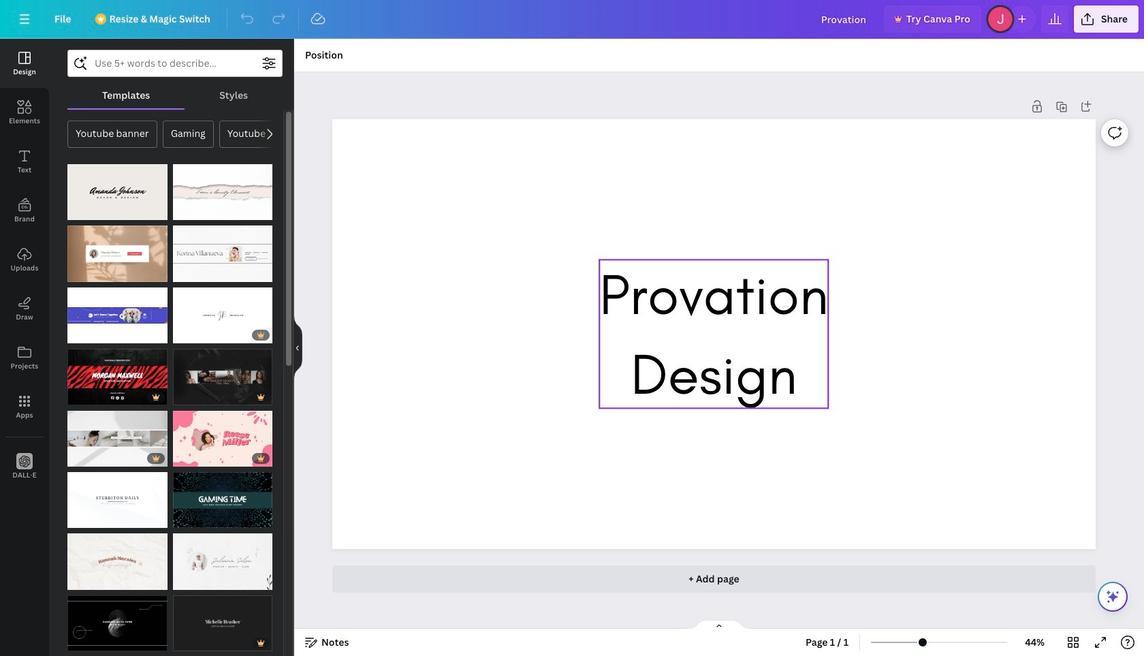 Task type: vqa. For each thing, say whether or not it's contained in the screenshot.
right Text
no



Task type: describe. For each thing, give the bounding box(es) containing it.
black and ivory modern name youtube channel art image
[[67, 164, 167, 220]]

modern gaming cover youtube channel art image
[[173, 472, 273, 528]]

blue modern dance channel youtube banner image
[[67, 287, 167, 344]]

white beige minimalist fashion youtube channel art image
[[173, 534, 273, 590]]

white grey dark blue light professional general news youtube banner group
[[67, 472, 167, 528]]

black and red frame morgan maxwell upload everyday youtube channel art image
[[67, 349, 167, 405]]

black minimalist photo collage makeup blog youtube banner group
[[173, 341, 273, 405]]

canva assistant image
[[1105, 589, 1122, 605]]

main menu bar
[[0, 0, 1145, 39]]

blue modern dance channel youtube banner group
[[67, 279, 167, 344]]

Use 5+ words to describe... search field
[[95, 50, 256, 76]]

white name youtube channel art group
[[173, 279, 273, 344]]

white name youtube channel art image
[[173, 287, 273, 344]]

white minimalist skincare review vlogger youtube banner group
[[173, 218, 273, 282]]

black minimalist photo collage makeup blog youtube banner image
[[173, 349, 273, 405]]



Task type: locate. For each thing, give the bounding box(es) containing it.
beige gray clean aesthetic photo collage youtube banner group
[[67, 402, 167, 467]]

Design title text field
[[811, 5, 879, 33]]

side panel tab list
[[0, 39, 49, 491]]

black and white simple minimalist futuristic gaming youtube banner group
[[67, 587, 167, 652]]

neutral simple minimalist lifestyle blogger youtube channel art image
[[67, 226, 167, 282]]

white beige minimalist fashion youtube channel art group
[[173, 534, 273, 590]]

brown and cream aesthetic paper beauty youtube channel art group
[[67, 534, 167, 590]]

black and red frame morgan maxwell upload everyday youtube channel art group
[[67, 341, 167, 405]]

white minimalist skincare review vlogger youtube banner image
[[173, 226, 273, 282]]

black and white simple minimalist futuristic gaming youtube banner image
[[67, 596, 167, 652]]

feminine torn paper name youtube channel art image
[[173, 164, 273, 220]]

black and ivory modern name youtube channel art group
[[67, 156, 167, 220]]

black and white elegant youtube channel art image
[[173, 596, 273, 652]]

pink fun background youtube banner image
[[173, 411, 273, 467]]

show pages image
[[687, 619, 752, 630]]

feminine torn paper name youtube channel art group
[[173, 156, 273, 220]]

beige gray clean aesthetic photo collage youtube banner image
[[67, 411, 167, 467]]

Zoom button
[[1013, 632, 1058, 654]]

pink fun background youtube banner group
[[173, 402, 273, 467]]

neutral simple minimalist lifestyle blogger youtube channel art group
[[67, 218, 167, 282]]

black and white elegant youtube channel art group
[[173, 587, 273, 652]]

white grey dark blue light professional general news youtube banner image
[[67, 472, 167, 528]]

hide image
[[294, 315, 303, 380]]



